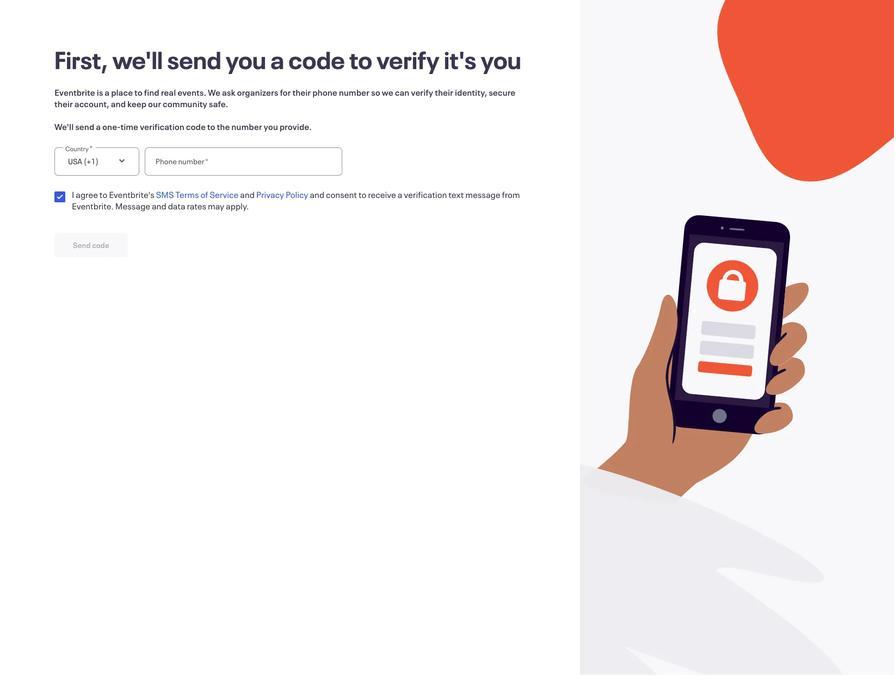 Task type: describe. For each thing, give the bounding box(es) containing it.
can
[[395, 87, 410, 98]]

apply.
[[226, 200, 249, 212]]

may
[[208, 200, 224, 212]]

provide.
[[280, 121, 312, 132]]

to right agree
[[100, 189, 107, 200]]

to left the
[[207, 121, 215, 132]]

place
[[111, 87, 133, 98]]

and inside eventbrite is a place to find real events. we ask organizers for their phone number so we can verify their identity, secure their account, and keep our community safe.
[[111, 98, 126, 109]]

service
[[210, 189, 239, 200]]

we
[[208, 87, 221, 98]]

consent
[[326, 189, 357, 200]]

identity,
[[455, 87, 487, 98]]

privacy policy link
[[256, 189, 308, 200]]

to up so
[[349, 44, 372, 76]]

verification for time
[[140, 121, 185, 132]]

0 vertical spatial verify
[[377, 44, 440, 76]]

policy
[[286, 189, 308, 200]]

of
[[201, 189, 208, 200]]

it's
[[444, 44, 477, 76]]

send code
[[73, 240, 109, 250]]

so
[[371, 87, 380, 98]]

first,
[[54, 44, 108, 76]]

and left privacy
[[240, 189, 255, 200]]

is
[[97, 87, 103, 98]]

for
[[280, 87, 291, 98]]

country *
[[65, 143, 93, 154]]

real
[[161, 87, 176, 98]]

eventbrite is a place to find real events. we ask organizers for their phone number so we can verify their identity, secure their account, and keep our community safe.
[[54, 87, 516, 109]]

phone
[[156, 156, 177, 167]]

message
[[466, 189, 501, 200]]

agree
[[76, 189, 98, 200]]

secure
[[489, 87, 516, 98]]

and right policy
[[310, 189, 325, 200]]

we'll
[[54, 121, 74, 132]]

1 vertical spatial code
[[186, 121, 206, 132]]

we
[[382, 87, 394, 98]]

0 horizontal spatial send
[[75, 121, 94, 132]]

send code button
[[54, 234, 128, 258]]

phone
[[313, 87, 337, 98]]

verification for a
[[404, 189, 447, 200]]

time
[[121, 121, 138, 132]]

terms
[[176, 189, 199, 200]]



Task type: vqa. For each thing, say whether or not it's contained in the screenshot.
24
no



Task type: locate. For each thing, give the bounding box(es) containing it.
number inside eventbrite is a place to find real events. we ask organizers for their phone number so we can verify their identity, secure their account, and keep our community safe.
[[339, 87, 370, 98]]

eventbrite's
[[109, 189, 155, 200]]

verify up can
[[377, 44, 440, 76]]

0 horizontal spatial *
[[90, 143, 93, 154]]

ask
[[222, 87, 236, 98]]

eventbrite.
[[72, 200, 114, 212]]

you left provide.
[[264, 121, 278, 132]]

1 horizontal spatial their
[[293, 87, 311, 98]]

1 vertical spatial *
[[206, 156, 208, 167]]

1 vertical spatial number
[[232, 121, 262, 132]]

0 horizontal spatial code
[[92, 240, 109, 250]]

country
[[65, 144, 89, 153]]

2 horizontal spatial their
[[435, 87, 454, 98]]

send
[[73, 240, 91, 250]]

events.
[[178, 87, 206, 98]]

2 vertical spatial code
[[92, 240, 109, 250]]

sms terms of service link
[[156, 189, 239, 200]]

to inside eventbrite is a place to find real events. we ask organizers for their phone number so we can verify their identity, secure their account, and keep our community safe.
[[135, 87, 143, 98]]

code up phone
[[289, 44, 345, 76]]

2 vertical spatial number
[[178, 156, 204, 167]]

keep
[[127, 98, 147, 109]]

one-
[[102, 121, 121, 132]]

None field
[[209, 148, 332, 176]]

0 vertical spatial send
[[167, 44, 221, 76]]

community
[[163, 98, 207, 109]]

i
[[72, 189, 74, 200]]

1 horizontal spatial send
[[167, 44, 221, 76]]

receive
[[368, 189, 396, 200]]

we'll send a one-time verification code to the number you provide.
[[54, 121, 312, 132]]

the
[[217, 121, 230, 132]]

1 horizontal spatial verification
[[404, 189, 447, 200]]

a right is
[[105, 87, 110, 98]]

code inside button
[[92, 240, 109, 250]]

0 vertical spatial number
[[339, 87, 370, 98]]

their left the identity,
[[435, 87, 454, 98]]

* up of
[[206, 156, 208, 167]]

our
[[148, 98, 161, 109]]

phone number *
[[156, 156, 208, 167]]

a up for
[[271, 44, 284, 76]]

verification
[[140, 121, 185, 132], [404, 189, 447, 200]]

send up events. on the left of page
[[167, 44, 221, 76]]

and
[[111, 98, 126, 109], [240, 189, 255, 200], [310, 189, 325, 200], [152, 200, 166, 212]]

1 vertical spatial send
[[75, 121, 94, 132]]

you up 'secure'
[[481, 44, 522, 76]]

to left the receive
[[359, 189, 367, 200]]

0 horizontal spatial their
[[54, 98, 73, 109]]

data
[[168, 200, 185, 212]]

a right the receive
[[398, 189, 403, 200]]

1 vertical spatial verification
[[404, 189, 447, 200]]

1 horizontal spatial code
[[186, 121, 206, 132]]

code right 'send'
[[92, 240, 109, 250]]

to left find
[[135, 87, 143, 98]]

verification inside and consent to receive a verification text message from eventbrite. message and data rates may apply.
[[404, 189, 447, 200]]

from
[[502, 189, 520, 200]]

and consent to receive a verification text message from eventbrite. message and data rates may apply.
[[72, 189, 520, 212]]

2 horizontal spatial number
[[339, 87, 370, 98]]

to inside and consent to receive a verification text message from eventbrite. message and data rates may apply.
[[359, 189, 367, 200]]

account,
[[74, 98, 109, 109]]

verification down our
[[140, 121, 185, 132]]

1 vertical spatial verify
[[411, 87, 434, 98]]

1 horizontal spatial number
[[232, 121, 262, 132]]

verify
[[377, 44, 440, 76], [411, 87, 434, 98]]

verification left text
[[404, 189, 447, 200]]

*
[[90, 143, 93, 154], [206, 156, 208, 167]]

send
[[167, 44, 221, 76], [75, 121, 94, 132]]

their up we'll
[[54, 98, 73, 109]]

0 horizontal spatial number
[[178, 156, 204, 167]]

we'll
[[112, 44, 163, 76]]

send right we'll
[[75, 121, 94, 132]]

number
[[339, 87, 370, 98], [232, 121, 262, 132], [178, 156, 204, 167]]

organizers
[[237, 87, 278, 98]]

1 horizontal spatial *
[[206, 156, 208, 167]]

eventbrite
[[54, 87, 95, 98]]

message
[[115, 200, 150, 212]]

and left data
[[152, 200, 166, 212]]

safe.
[[209, 98, 228, 109]]

you up organizers
[[226, 44, 266, 76]]

number right phone
[[178, 156, 204, 167]]

a inside and consent to receive a verification text message from eventbrite. message and data rates may apply.
[[398, 189, 403, 200]]

* right country
[[90, 143, 93, 154]]

a inside eventbrite is a place to find real events. we ask organizers for their phone number so we can verify their identity, secure their account, and keep our community safe.
[[105, 87, 110, 98]]

0 vertical spatial verification
[[140, 121, 185, 132]]

to
[[349, 44, 372, 76], [135, 87, 143, 98], [207, 121, 215, 132], [100, 189, 107, 200], [359, 189, 367, 200]]

their right for
[[293, 87, 311, 98]]

verify right can
[[411, 87, 434, 98]]

number right the
[[232, 121, 262, 132]]

privacy
[[256, 189, 284, 200]]

0 vertical spatial code
[[289, 44, 345, 76]]

sms
[[156, 189, 174, 200]]

code down community
[[186, 121, 206, 132]]

code
[[289, 44, 345, 76], [186, 121, 206, 132], [92, 240, 109, 250]]

you
[[226, 44, 266, 76], [481, 44, 522, 76], [264, 121, 278, 132]]

number left so
[[339, 87, 370, 98]]

text
[[449, 189, 464, 200]]

2 horizontal spatial code
[[289, 44, 345, 76]]

0 horizontal spatial verification
[[140, 121, 185, 132]]

their
[[293, 87, 311, 98], [435, 87, 454, 98], [54, 98, 73, 109]]

a
[[271, 44, 284, 76], [105, 87, 110, 98], [96, 121, 101, 132], [398, 189, 403, 200]]

i agree to eventbrite's sms terms of service and privacy policy
[[72, 189, 308, 200]]

verify inside eventbrite is a place to find real events. we ask organizers for their phone number so we can verify their identity, secure their account, and keep our community safe.
[[411, 87, 434, 98]]

and left the keep
[[111, 98, 126, 109]]

0 vertical spatial *
[[90, 143, 93, 154]]

find
[[144, 87, 159, 98]]

a left one-
[[96, 121, 101, 132]]

rates
[[187, 200, 206, 212]]

first, we'll send you a code to verify it's you
[[54, 44, 522, 76]]



